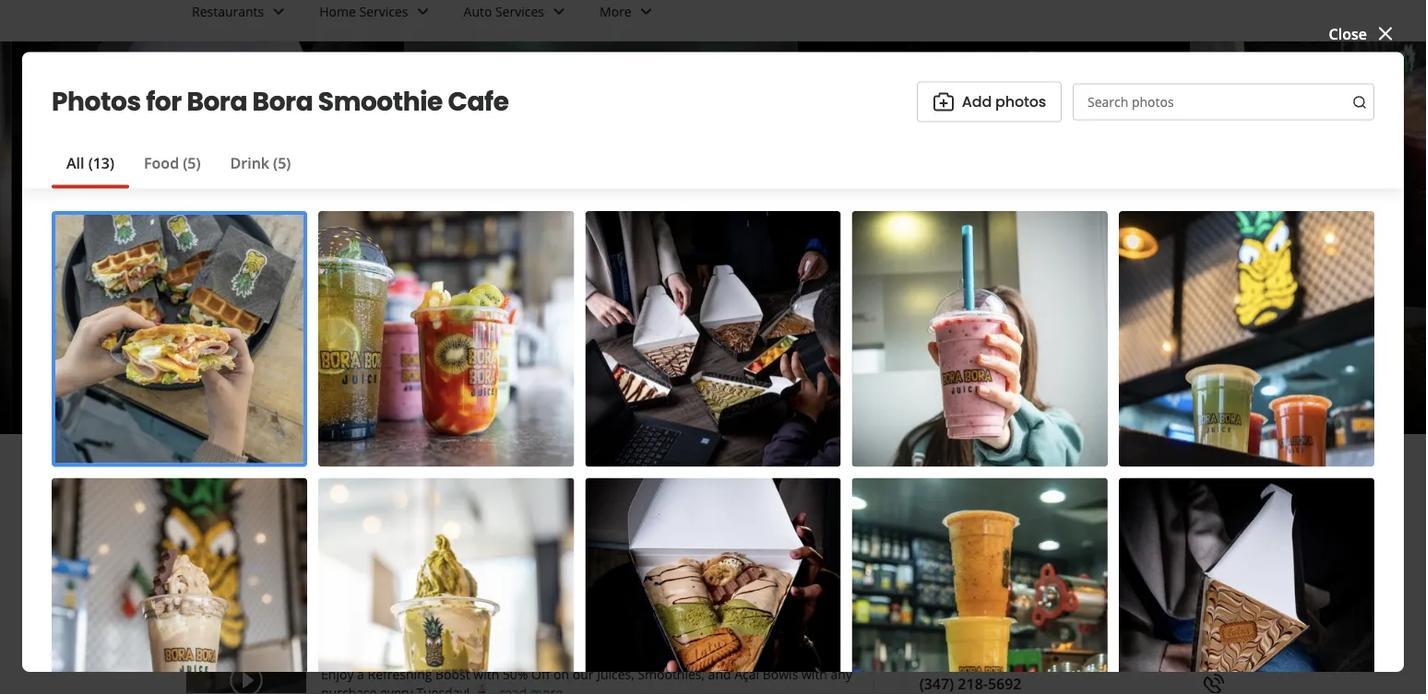 Task type: locate. For each thing, give the bounding box(es) containing it.
(13)
[[88, 153, 114, 173]]

add photo
[[400, 482, 476, 502]]

Search photos text field
[[1073, 84, 1375, 121]]

24 chevron down v2 image
[[268, 1, 290, 23], [412, 1, 434, 23], [548, 1, 570, 23]]

2 services from the left
[[495, 3, 544, 20]]

bowls
[[763, 666, 798, 684]]

1 (5) from the left
[[183, 153, 201, 173]]

smoothie down home services link
[[318, 84, 443, 120]]

1 services from the left
[[359, 3, 408, 20]]

0 horizontal spatial (5)
[[183, 153, 201, 173]]

off
[[532, 666, 550, 684]]

open 8:00 am - 11:00 pm
[[294, 350, 474, 370]]

1 vertical spatial a
[[357, 666, 364, 684]]

24 chevron down v2 image for restaurants
[[268, 1, 290, 23]]

2 (5) from the left
[[273, 153, 291, 173]]

(5) for food (5)
[[183, 153, 201, 173]]

bars
[[434, 320, 467, 340]]

more link
[[585, 0, 672, 41]]

1 horizontal spatial see
[[1092, 366, 1118, 387]]

24 external link v2 image
[[1203, 621, 1225, 644]]

introducing bora wellness tuesday!
[[321, 637, 604, 657]]

1 vertical spatial cafe
[[747, 254, 853, 316]]

24 add v2 image
[[729, 481, 752, 503]]

with left the any
[[802, 666, 828, 684]]

1 horizontal spatial add
[[962, 92, 992, 112]]

write a review
[[230, 482, 332, 502]]

24 chevron down v2 image inside restaurants link
[[268, 1, 290, 23]]

24 save outline v2 image
[[625, 481, 648, 503]]

services right auto at the top left
[[495, 3, 544, 20]]

2 horizontal spatial 24 chevron down v2 image
[[548, 1, 570, 23]]

a inside enjoy a refreshing boost with 50% off on our juices, smoothies, and açaí bowls with any purchase every tuesday! 🥤…
[[357, 666, 364, 684]]

auto services link
[[449, 0, 585, 41]]

0 horizontal spatial add
[[400, 482, 429, 502]]

1 horizontal spatial smoothie
[[522, 254, 738, 316]]

smoothie up coffee & tea link
[[522, 254, 738, 316]]

1 horizontal spatial photos
[[1160, 366, 1211, 387]]

0 vertical spatial a
[[271, 482, 281, 502]]

see all 13 photos link
[[1061, 354, 1241, 398]]

0 horizontal spatial a
[[271, 482, 281, 502]]

0 vertical spatial add
[[962, 92, 992, 112]]

1 24 chevron down v2 image from the left
[[268, 1, 290, 23]]

11:00
[[409, 350, 447, 370]]

,
[[564, 320, 568, 340]]

photos for bora bora smoothie cafe
[[52, 84, 509, 120]]

1 horizontal spatial services
[[495, 3, 544, 20]]

our
[[573, 666, 594, 684]]

24 chevron down v2 image right 'auto services'
[[548, 1, 570, 23]]

updates from this business element
[[156, 542, 874, 695]]

see left all
[[1092, 366, 1118, 387]]

photos right 24 add photo v2
[[996, 92, 1046, 112]]

with
[[474, 666, 499, 684], [802, 666, 828, 684]]

24 chevron down v2 image left auto at the top left
[[412, 1, 434, 23]]

&
[[471, 320, 482, 340], [623, 320, 634, 340]]

a for write
[[271, 482, 281, 502]]

1 vertical spatial smoothie
[[522, 254, 738, 316]]

add right 24 add photo v2
[[962, 92, 992, 112]]

(5) right the drink
[[273, 153, 291, 173]]

coffee & tea link
[[571, 320, 664, 340]]

enjoy
[[321, 666, 354, 684]]

1 vertical spatial photos
[[1160, 366, 1211, 387]]

any
[[831, 666, 853, 684]]

24 chevron down v2 image right the restaurants
[[268, 1, 290, 23]]

24 share v2 image
[[515, 481, 537, 503]]

smoothies,
[[638, 666, 705, 684]]

refreshing
[[368, 666, 432, 684]]

takeout
[[988, 497, 1049, 518]]

with up 🥤…
[[474, 666, 499, 684]]

photos
[[996, 92, 1046, 112], [1160, 366, 1211, 387]]

24 chevron down v2 image
[[635, 1, 658, 23]]

bora bora smoothie cafe
[[294, 254, 853, 316]]

on
[[554, 666, 569, 684]]

drink
[[230, 153, 269, 173]]

photo
[[433, 482, 476, 502]]

3
[[498, 380, 505, 398]]

takeout available
[[988, 497, 1122, 518]]

1 horizontal spatial (5)
[[273, 153, 291, 173]]

0 horizontal spatial see
[[493, 353, 512, 368]]

& right bars
[[471, 320, 482, 340]]

2 & from the left
[[623, 320, 634, 340]]

24 phone v2 image
[[1203, 674, 1225, 695]]

24 chevron down v2 image inside auto services link
[[548, 1, 570, 23]]

3 24 chevron down v2 image from the left
[[548, 1, 570, 23]]

see left hours at left bottom
[[493, 353, 512, 368]]

juice bars & smoothies , coffee & tea
[[395, 320, 664, 340]]

bora right for
[[187, 84, 247, 120]]

business
[[359, 573, 440, 598]]

bora
[[411, 637, 452, 657]]

0 vertical spatial smoothie
[[318, 84, 443, 120]]

1 vertical spatial add
[[400, 482, 429, 502]]

boost
[[436, 666, 470, 684]]

juice bars & smoothies link
[[395, 320, 564, 340]]

bora up bars
[[408, 254, 513, 316]]

see
[[493, 353, 512, 368], [1092, 366, 1118, 387]]

drink (5)
[[230, 153, 291, 173]]

smoothie
[[318, 84, 443, 120], [522, 254, 738, 316]]

auto services
[[464, 3, 544, 20]]

photo of bora bora smoothie cafe - brooklyn, ny, us. refreshing and nutritious beverages.

#smoothies #juices #nutritious image
[[405, 42, 798, 435]]

auto
[[464, 3, 492, 20]]

1 horizontal spatial with
[[802, 666, 828, 684]]

add right 24 camera v2 icon
[[400, 482, 429, 502]]

2 24 chevron down v2 image from the left
[[412, 1, 434, 23]]

1 & from the left
[[471, 320, 482, 340]]

add photo link
[[354, 472, 492, 513]]

0 vertical spatial cafe
[[448, 84, 509, 120]]

services right "home"
[[359, 3, 408, 20]]

1 horizontal spatial 24 chevron down v2 image
[[412, 1, 434, 23]]

save
[[655, 482, 691, 502]]

0 horizontal spatial &
[[471, 320, 482, 340]]

updates from this business
[[185, 573, 440, 598]]

(5) right food
[[183, 153, 201, 173]]

see all 13 photos
[[1092, 366, 1211, 387]]

tab list
[[52, 152, 306, 189]]

cafe
[[448, 84, 509, 120], [747, 254, 853, 316]]

review
[[285, 482, 332, 502]]

1 horizontal spatial &
[[623, 320, 634, 340]]

0 vertical spatial photos
[[996, 92, 1046, 112]]

restaurants link
[[177, 0, 305, 41]]

months
[[509, 380, 558, 398]]

for
[[146, 84, 182, 120]]

services
[[359, 3, 408, 20], [495, 3, 544, 20]]

0 horizontal spatial with
[[474, 666, 499, 684]]

add photos
[[962, 92, 1046, 112]]

(5)
[[183, 153, 201, 173], [273, 153, 291, 173]]

1 horizontal spatial a
[[357, 666, 364, 684]]

photos right 13
[[1160, 366, 1211, 387]]

24 chevron down v2 image for auto services
[[548, 1, 570, 23]]

a
[[271, 482, 281, 502], [357, 666, 364, 684]]

16 refresh v2 image
[[294, 382, 309, 397]]

restaurants
[[192, 3, 264, 20]]

0 horizontal spatial 24 chevron down v2 image
[[268, 1, 290, 23]]

save button
[[610, 472, 706, 513]]

more
[[600, 3, 632, 20]]

24 chevron down v2 image inside home services link
[[412, 1, 434, 23]]

50%
[[503, 666, 528, 684]]

services for auto services
[[495, 3, 544, 20]]

a right write
[[271, 482, 281, 502]]

boraborausa.com
[[920, 622, 1049, 642]]

🥤…
[[473, 685, 496, 695]]

food (5)
[[144, 153, 201, 173]]

a up purchase
[[357, 666, 364, 684]]

0 horizontal spatial services
[[359, 3, 408, 20]]

& left the tea at the left of page
[[623, 320, 634, 340]]

from
[[266, 573, 314, 598]]

claimed
[[313, 320, 371, 340]]



Task type: vqa. For each thing, say whether or not it's contained in the screenshot.
reviews)
no



Task type: describe. For each thing, give the bounding box(es) containing it.
tuesday!
[[416, 685, 470, 695]]

24 close v2 image
[[1375, 23, 1397, 45]]

by
[[375, 380, 391, 398]]

enjoy a refreshing boost with 50% off on our juices, smoothies, and açaí bowls with any purchase every tuesday! 🥤…
[[321, 666, 853, 695]]

order
[[1035, 545, 1076, 566]]

next image
[[1378, 223, 1401, 246]]

close
[[1329, 24, 1367, 43]]

juices,
[[597, 666, 635, 684]]

hours
[[515, 353, 546, 368]]

see for see hours
[[493, 353, 512, 368]]

purchase
[[321, 685, 377, 695]]

bora up claimed
[[294, 254, 399, 316]]

photo of bora bora smoothie cafe - brooklyn, ny, us. lotus crepe: a heavenly delight!

#lotus #crepe #dessert image
[[798, 42, 1191, 435]]

2 with from the left
[[802, 666, 828, 684]]

search image
[[1353, 95, 1367, 110]]

all
[[1122, 366, 1139, 387]]

all
[[66, 153, 84, 173]]

write
[[230, 482, 268, 502]]

business
[[394, 380, 450, 398]]

pm
[[451, 350, 474, 370]]

1 with from the left
[[474, 666, 499, 684]]

previous image
[[26, 223, 48, 246]]

photo of bora bora smoothie cafe - brooklyn, ny, us. pistachio crepe 

#pistachio #crepe image
[[1191, 42, 1426, 435]]

photo of bora bora smoothie cafe - brooklyn, ny, us. pistachio ice-cream   #pistachio #icecream image
[[0, 42, 12, 435]]

wellness
[[455, 637, 529, 657]]

introducing bora wellness tuesday! image
[[186, 621, 306, 695]]

home services link
[[305, 0, 449, 41]]

updated by business owner 3 months ago
[[316, 380, 585, 398]]

write a review link
[[185, 472, 347, 513]]

this
[[318, 573, 355, 598]]

add for add photos
[[962, 92, 992, 112]]

business categories element
[[177, 0, 1390, 41]]

updated
[[316, 380, 372, 398]]

24 chevron down v2 image for home services
[[412, 1, 434, 23]]

bora up the drink (5)
[[252, 84, 313, 120]]

tab list containing all (13)
[[52, 152, 306, 189]]

a for enjoy
[[357, 666, 364, 684]]

follow
[[759, 482, 804, 502]]

open
[[294, 350, 333, 370]]

order now
[[1035, 545, 1110, 566]]

16 claim filled v2 image
[[294, 323, 309, 337]]

see hours link
[[485, 350, 554, 372]]

share button
[[499, 472, 602, 513]]

(5) for drink (5)
[[273, 153, 291, 173]]

and
[[708, 666, 731, 684]]

food
[[144, 153, 179, 173]]

available
[[1052, 497, 1122, 518]]

every
[[380, 685, 413, 695]]

0 horizontal spatial smoothie
[[318, 84, 443, 120]]

introducing
[[321, 637, 408, 657]]

see for see all 13 photos
[[1092, 366, 1118, 387]]

owner
[[453, 380, 494, 398]]

photo of bora bora smoothie cafe - brooklyn, ny, us. bora bora crepe - trio of flavors.

#kinder #pistachio #biscoff image
[[12, 42, 405, 435]]

follow button
[[714, 472, 820, 513]]

coffee
[[571, 320, 619, 340]]

updates
[[185, 573, 263, 598]]

24 star v2 image
[[200, 481, 222, 503]]

24 add photo v2 image
[[933, 91, 955, 113]]

24 camera v2 image
[[370, 481, 392, 503]]

tea
[[638, 320, 664, 340]]

-
[[401, 350, 406, 370]]

smoothies
[[486, 320, 564, 340]]

add for add photo
[[400, 482, 429, 502]]

juice
[[395, 320, 431, 340]]

close button
[[1329, 22, 1397, 45]]

now
[[1080, 545, 1110, 566]]

açaí
[[735, 666, 759, 684]]

order now link
[[920, 535, 1225, 575]]

home services
[[319, 3, 408, 20]]

8:00
[[340, 350, 370, 370]]

home
[[319, 3, 356, 20]]

services for home services
[[359, 3, 408, 20]]

all (13)
[[66, 153, 114, 173]]

1 horizontal spatial cafe
[[747, 254, 853, 316]]

add photos link
[[917, 82, 1062, 122]]

0 horizontal spatial cafe
[[448, 84, 509, 120]]

0 horizontal spatial photos
[[996, 92, 1046, 112]]

share
[[544, 482, 587, 502]]

see hours
[[493, 353, 546, 368]]

boraborausa.com link
[[920, 622, 1049, 642]]

tuesday!
[[532, 637, 604, 657]]

13
[[1143, 366, 1156, 387]]

ago
[[562, 380, 585, 398]]

photos
[[52, 84, 141, 120]]

am
[[374, 350, 397, 370]]



